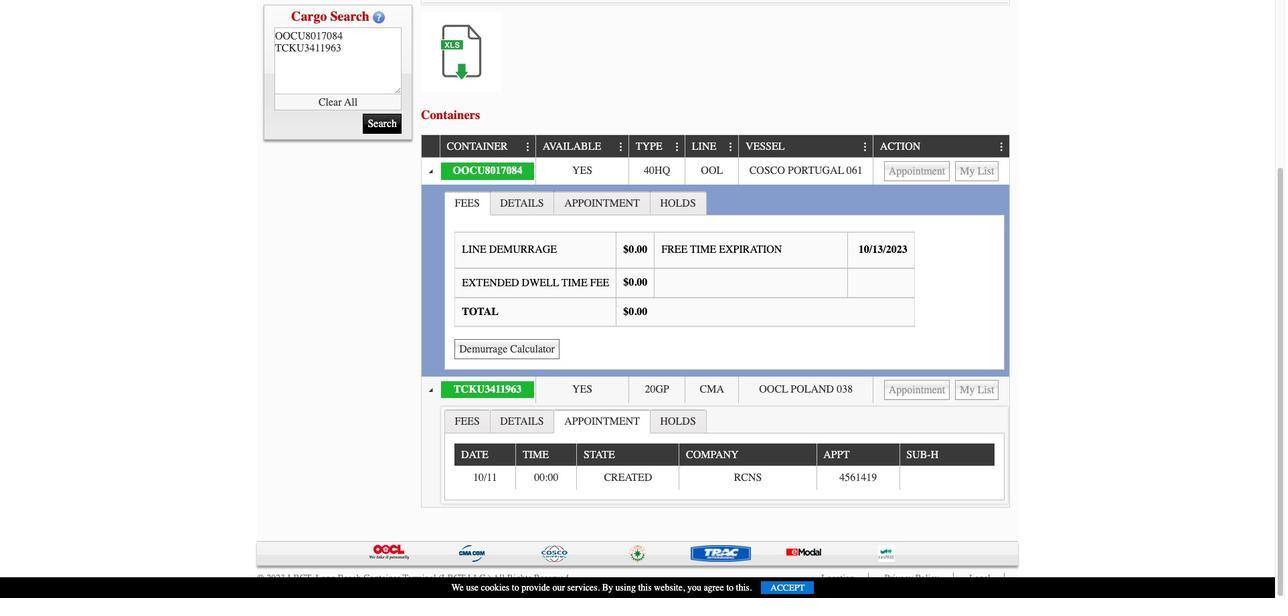 Task type: describe. For each thing, give the bounding box(es) containing it.
2 horizontal spatial time
[[690, 244, 716, 256]]

dwell
[[522, 277, 559, 289]]

appt link
[[823, 444, 856, 466]]

free
[[661, 244, 688, 256]]

vessel link
[[746, 135, 791, 157]]

privacy
[[885, 573, 913, 584]]

1 tab list from the top
[[441, 188, 1008, 373]]

yes cell for tcku3411963
[[536, 377, 629, 403]]

date link
[[461, 444, 495, 466]]

location link
[[821, 573, 855, 584]]

© 2023 lbct, long beach container terminal (lbct llc.) all rights reserved.
[[257, 573, 571, 584]]

our
[[553, 582, 565, 594]]

vessel
[[746, 141, 785, 153]]

provide
[[522, 582, 550, 594]]

available
[[543, 141, 601, 153]]

40hq
[[644, 165, 670, 177]]

extended
[[462, 277, 519, 289]]

state link
[[584, 444, 621, 466]]

$0.00 for dwell
[[623, 276, 647, 288]]

container column header
[[440, 135, 536, 158]]

00:00 cell
[[516, 466, 577, 490]]

2 to from the left
[[726, 582, 734, 594]]

oocl
[[759, 383, 788, 395]]

2 vertical spatial cell
[[899, 466, 994, 490]]

038
[[837, 383, 853, 395]]

1 to from the left
[[512, 582, 519, 594]]

Enter container numbers and/ or booking numbers.  text field
[[274, 27, 402, 94]]

container
[[363, 573, 400, 584]]

this.
[[736, 582, 752, 594]]

policy
[[916, 573, 940, 584]]

rcns
[[734, 472, 762, 484]]

appointment for 2nd details tab from the top's holds tab
[[564, 416, 640, 428]]

10/11
[[473, 472, 497, 484]]

tree grid containing container
[[422, 135, 1009, 507]]

2 tab list from the top
[[441, 407, 1008, 504]]

you
[[687, 582, 701, 594]]

accept button
[[761, 582, 814, 594]]

sub-h link
[[906, 444, 945, 466]]

lbct,
[[288, 573, 313, 584]]

accept
[[771, 583, 805, 593]]

cargo
[[291, 9, 327, 24]]

20gp cell
[[629, 377, 685, 403]]

type link
[[636, 135, 669, 157]]

oocl poland 038
[[759, 383, 853, 395]]

fees for 2nd details tab from the top
[[455, 416, 480, 428]]

row containing date
[[455, 444, 994, 466]]

line column header
[[685, 135, 738, 158]]

expiration
[[719, 244, 782, 256]]

cookies
[[481, 582, 510, 594]]

long
[[316, 573, 335, 584]]

cosco portugal 061
[[749, 165, 863, 177]]

sub-
[[906, 449, 931, 461]]

(lbct
[[439, 573, 466, 584]]

created
[[604, 472, 652, 484]]

row containing 10/11
[[455, 466, 994, 490]]

details for second details tab from the bottom of the tree grid containing container
[[500, 197, 544, 209]]

1 horizontal spatial time
[[561, 277, 588, 289]]

location
[[821, 573, 855, 584]]

yes cell for oocu8017084
[[536, 158, 629, 185]]

cosco
[[749, 165, 785, 177]]

cargo search
[[291, 9, 369, 24]]

1 details tab from the top
[[490, 191, 554, 215]]

services.
[[567, 582, 600, 594]]

privacy policy
[[885, 573, 940, 584]]

company
[[686, 449, 739, 461]]

agree
[[704, 582, 724, 594]]

action link
[[880, 135, 927, 157]]

cosco portugal 061 cell
[[738, 158, 873, 185]]

appointment tab for second details tab from the bottom of the tree grid containing container
[[554, 191, 650, 215]]

clear
[[319, 96, 342, 108]]

state
[[584, 449, 615, 461]]

action column header
[[873, 135, 1009, 158]]

containers
[[421, 108, 480, 122]]

40hq cell
[[629, 158, 685, 185]]

time link
[[523, 444, 555, 466]]

we use cookies to provide our services. by using this website, you agree to this.
[[452, 582, 752, 594]]

1 horizontal spatial all
[[493, 573, 505, 584]]

10/11 cell
[[455, 466, 516, 490]]

yes for tcku3411963
[[572, 383, 593, 395]]

line for line
[[692, 141, 716, 153]]



Task type: locate. For each thing, give the bounding box(es) containing it.
privacy policy link
[[885, 573, 940, 584]]

h
[[931, 449, 939, 461]]

this
[[638, 582, 652, 594]]

edit column settings image inside the type column header
[[672, 142, 683, 152]]

terminal
[[403, 573, 436, 584]]

appt
[[823, 449, 850, 461]]

©
[[257, 573, 264, 584]]

all right llc.)
[[493, 573, 505, 584]]

time up 00:00
[[523, 449, 549, 461]]

yes cell
[[536, 158, 629, 185], [536, 377, 629, 403]]

tab list
[[441, 188, 1008, 373], [441, 407, 1008, 504]]

1 vertical spatial appointment
[[564, 416, 640, 428]]

2 edit column settings image from the left
[[726, 142, 736, 152]]

1 fees from the top
[[455, 197, 480, 209]]

details tab down the oocu8017084 cell
[[490, 191, 554, 215]]

all inside button
[[344, 96, 358, 108]]

10/13/2023
[[859, 244, 907, 256]]

available link
[[543, 135, 608, 157]]

edit column settings image up 061
[[860, 142, 871, 152]]

date
[[461, 449, 488, 461]]

2 fees tab from the top
[[444, 410, 490, 433]]

1 vertical spatial yes
[[572, 383, 593, 395]]

fees tab down the oocu8017084 cell
[[444, 191, 490, 215]]

2023
[[266, 573, 285, 584]]

1 vertical spatial details tab
[[490, 410, 554, 433]]

2 edit column settings image from the left
[[616, 142, 626, 152]]

edit column settings image inside action column header
[[997, 142, 1007, 152]]

0 vertical spatial holds
[[660, 197, 696, 209]]

2 details tab from the top
[[490, 410, 554, 433]]

1 appointment tab from the top
[[554, 191, 650, 215]]

edit column settings image inside available 'column header'
[[616, 142, 626, 152]]

2 horizontal spatial edit column settings image
[[860, 142, 871, 152]]

demurrage
[[489, 244, 557, 256]]

1 yes cell from the top
[[536, 158, 629, 185]]

appointment up state link
[[564, 416, 640, 428]]

row group
[[422, 158, 1009, 507]]

1 vertical spatial tab list
[[441, 407, 1008, 504]]

0 vertical spatial line
[[692, 141, 716, 153]]

1 vertical spatial yes cell
[[536, 377, 629, 403]]

0 vertical spatial yes
[[572, 165, 593, 177]]

2 horizontal spatial edit column settings image
[[997, 142, 1007, 152]]

time left fee
[[561, 277, 588, 289]]

2 yes from the top
[[572, 383, 593, 395]]

all right clear
[[344, 96, 358, 108]]

clear all button
[[274, 94, 402, 110]]

fees up date
[[455, 416, 480, 428]]

edit column settings image for vessel
[[860, 142, 871, 152]]

ool cell
[[685, 158, 738, 185]]

0 vertical spatial details tab
[[490, 191, 554, 215]]

fees tab
[[444, 191, 490, 215], [444, 410, 490, 433]]

00:00
[[534, 472, 559, 484]]

3 $0.00 from the top
[[623, 306, 647, 318]]

type
[[636, 141, 662, 153]]

company link
[[686, 444, 745, 466]]

container
[[447, 141, 508, 153]]

2 appointment tab from the top
[[554, 410, 650, 434]]

0 horizontal spatial time
[[523, 449, 549, 461]]

0 vertical spatial fees tab
[[444, 191, 490, 215]]

edit column settings image inside "vessel" column header
[[860, 142, 871, 152]]

edit column settings image inside container column header
[[523, 142, 533, 152]]

1 vertical spatial cell
[[873, 377, 1009, 403]]

cell down "action" link
[[873, 158, 1009, 185]]

details up time link
[[500, 416, 544, 428]]

holds down 40hq cell
[[660, 197, 696, 209]]

cell for cosco portugal 061
[[873, 158, 1009, 185]]

fees tab up date
[[444, 410, 490, 433]]

free time expiration
[[661, 244, 782, 256]]

search
[[330, 9, 369, 24]]

1 vertical spatial fees
[[455, 416, 480, 428]]

line demurrage
[[462, 244, 557, 256]]

oocu8017084 cell
[[440, 158, 536, 185]]

$0.00
[[623, 244, 647, 256], [623, 276, 647, 288], [623, 306, 647, 318]]

appointment tab down available 'column header' at the top
[[554, 191, 650, 215]]

cell for oocl poland 038
[[873, 377, 1009, 403]]

to left provide
[[512, 582, 519, 594]]

details
[[500, 197, 544, 209], [500, 416, 544, 428]]

fees
[[455, 197, 480, 209], [455, 416, 480, 428]]

portugal
[[788, 165, 844, 177]]

2 $0.00 from the top
[[623, 276, 647, 288]]

cell
[[873, 158, 1009, 185], [873, 377, 1009, 403], [899, 466, 994, 490]]

0 horizontal spatial all
[[344, 96, 358, 108]]

appointment
[[564, 197, 640, 209], [564, 416, 640, 428]]

row containing tcku3411963
[[422, 377, 1009, 403]]

0 horizontal spatial to
[[512, 582, 519, 594]]

grid
[[455, 444, 994, 490]]

all
[[344, 96, 358, 108], [493, 573, 505, 584]]

1 horizontal spatial edit column settings image
[[616, 142, 626, 152]]

yes for oocu8017084
[[572, 165, 593, 177]]

1 appointment from the top
[[564, 197, 640, 209]]

details up demurrage
[[500, 197, 544, 209]]

2 vertical spatial $0.00
[[623, 306, 647, 318]]

rights
[[507, 573, 532, 584]]

2 yes cell from the top
[[536, 377, 629, 403]]

edit column settings image for container
[[523, 142, 533, 152]]

holds for second details tab from the bottom of the tree grid containing container
[[660, 197, 696, 209]]

2 vertical spatial time
[[523, 449, 549, 461]]

2 fees from the top
[[455, 416, 480, 428]]

None submit
[[363, 114, 402, 134]]

using
[[615, 582, 636, 594]]

0 vertical spatial appointment tab
[[554, 191, 650, 215]]

fees for second details tab from the bottom of the tree grid containing container
[[455, 197, 480, 209]]

edit column settings image for line
[[726, 142, 736, 152]]

holds tab down 20gp cell
[[650, 410, 707, 433]]

1 holds tab from the top
[[650, 191, 707, 215]]

1 edit column settings image from the left
[[523, 142, 533, 152]]

legal
[[969, 573, 991, 584]]

edit column settings image
[[523, 142, 533, 152], [616, 142, 626, 152], [997, 142, 1007, 152]]

20gp
[[645, 383, 669, 395]]

rcns cell
[[679, 466, 816, 490]]

3 edit column settings image from the left
[[997, 142, 1007, 152]]

tree grid
[[422, 135, 1009, 507]]

extended dwell time fee
[[462, 277, 609, 289]]

1 vertical spatial holds
[[660, 416, 696, 428]]

2 holds tab from the top
[[650, 410, 707, 433]]

0 vertical spatial $0.00
[[623, 244, 647, 256]]

0 vertical spatial holds tab
[[650, 191, 707, 215]]

beach
[[338, 573, 361, 584]]

1 horizontal spatial edit column settings image
[[726, 142, 736, 152]]

edit column settings image for action
[[997, 142, 1007, 152]]

yes
[[572, 165, 593, 177], [572, 383, 593, 395]]

cell down h
[[899, 466, 994, 490]]

0 vertical spatial all
[[344, 96, 358, 108]]

to left the this.
[[726, 582, 734, 594]]

1 vertical spatial fees tab
[[444, 410, 490, 433]]

edit column settings image right 'line' link
[[726, 142, 736, 152]]

holds tab for 2nd details tab from the top
[[650, 410, 707, 433]]

holds down 20gp cell
[[660, 416, 696, 428]]

grid containing date
[[455, 444, 994, 490]]

available column header
[[536, 135, 629, 158]]

cell up h
[[873, 377, 1009, 403]]

edit column settings image inside line column header
[[726, 142, 736, 152]]

sub-h
[[906, 449, 939, 461]]

0 horizontal spatial edit column settings image
[[672, 142, 683, 152]]

0 vertical spatial appointment
[[564, 197, 640, 209]]

1 $0.00 from the top
[[623, 244, 647, 256]]

by
[[602, 582, 613, 594]]

vessel column header
[[738, 135, 873, 158]]

to
[[512, 582, 519, 594], [726, 582, 734, 594]]

0 vertical spatial cell
[[873, 158, 1009, 185]]

4561419
[[839, 472, 877, 484]]

1 vertical spatial holds tab
[[650, 410, 707, 433]]

1 vertical spatial appointment tab
[[554, 410, 650, 434]]

website,
[[654, 582, 685, 594]]

edit column settings image for available
[[616, 142, 626, 152]]

reserved.
[[534, 573, 571, 584]]

fees tab for second details tab from the bottom of the tree grid containing container
[[444, 191, 490, 215]]

total
[[462, 306, 499, 318]]

1 details from the top
[[500, 197, 544, 209]]

0 vertical spatial time
[[690, 244, 716, 256]]

1 vertical spatial all
[[493, 573, 505, 584]]

time
[[690, 244, 716, 256], [561, 277, 588, 289], [523, 449, 549, 461]]

poland
[[791, 383, 834, 395]]

0 vertical spatial fees
[[455, 197, 480, 209]]

1 vertical spatial $0.00
[[623, 276, 647, 288]]

row containing oocu8017084
[[422, 158, 1009, 185]]

ool
[[701, 165, 723, 177]]

2 details from the top
[[500, 416, 544, 428]]

1 fees tab from the top
[[444, 191, 490, 215]]

use
[[466, 582, 479, 594]]

1 vertical spatial time
[[561, 277, 588, 289]]

tcku3411963
[[454, 383, 522, 395]]

row group containing oocu8017084
[[422, 158, 1009, 507]]

0 vertical spatial tab list
[[441, 188, 1008, 373]]

line up ool
[[692, 141, 716, 153]]

details tab
[[490, 191, 554, 215], [490, 410, 554, 433]]

fee
[[590, 277, 609, 289]]

holds tab
[[650, 191, 707, 215], [650, 410, 707, 433]]

details tab up time link
[[490, 410, 554, 433]]

line inside column header
[[692, 141, 716, 153]]

legal link
[[969, 573, 991, 584]]

2 appointment from the top
[[564, 416, 640, 428]]

grid inside tab list
[[455, 444, 994, 490]]

time right free
[[690, 244, 716, 256]]

row
[[422, 135, 1009, 158], [422, 158, 1009, 185], [422, 377, 1009, 403], [455, 444, 994, 466], [455, 466, 994, 490]]

edit column settings image right type link
[[672, 142, 683, 152]]

1 vertical spatial line
[[462, 244, 486, 256]]

1 vertical spatial details
[[500, 416, 544, 428]]

0 horizontal spatial line
[[462, 244, 486, 256]]

None button
[[884, 161, 950, 181], [955, 161, 999, 181], [455, 339, 559, 360], [884, 380, 950, 400], [955, 380, 999, 400], [884, 161, 950, 181], [955, 161, 999, 181], [455, 339, 559, 360], [884, 380, 950, 400], [955, 380, 999, 400]]

holds tab for second details tab from the bottom of the tree grid containing container
[[650, 191, 707, 215]]

appointment tab up state link
[[554, 410, 650, 434]]

1 holds from the top
[[660, 197, 696, 209]]

0 vertical spatial details
[[500, 197, 544, 209]]

appointment tab
[[554, 191, 650, 215], [554, 410, 650, 434]]

edit column settings image
[[672, 142, 683, 152], [726, 142, 736, 152], [860, 142, 871, 152]]

fees down the oocu8017084 cell
[[455, 197, 480, 209]]

details for 2nd details tab from the top
[[500, 416, 544, 428]]

llc.)
[[468, 573, 491, 584]]

tcku3411963 cell
[[440, 377, 536, 403]]

1 yes from the top
[[572, 165, 593, 177]]

appointment down available 'column header' at the top
[[564, 197, 640, 209]]

1 horizontal spatial line
[[692, 141, 716, 153]]

holds
[[660, 197, 696, 209], [660, 416, 696, 428]]

061
[[847, 165, 863, 177]]

holds tab down 40hq cell
[[650, 191, 707, 215]]

cma cell
[[685, 377, 738, 403]]

$0.00 for demurrage
[[623, 244, 647, 256]]

we
[[452, 582, 464, 594]]

holds for 2nd details tab from the top
[[660, 416, 696, 428]]

0 vertical spatial yes cell
[[536, 158, 629, 185]]

3 edit column settings image from the left
[[860, 142, 871, 152]]

cma
[[700, 383, 724, 395]]

edit column settings image for type
[[672, 142, 683, 152]]

fees tab for 2nd details tab from the top
[[444, 410, 490, 433]]

line up extended
[[462, 244, 486, 256]]

clear all
[[319, 96, 358, 108]]

action
[[880, 141, 921, 153]]

oocu8017084
[[453, 165, 522, 177]]

appointment for second details tab from the bottom of the tree grid containing container holds tab
[[564, 197, 640, 209]]

appointment tab for 2nd details tab from the top
[[554, 410, 650, 434]]

line link
[[692, 135, 723, 157]]

type column header
[[629, 135, 685, 158]]

1 horizontal spatial to
[[726, 582, 734, 594]]

2 holds from the top
[[660, 416, 696, 428]]

line for line demurrage
[[462, 244, 486, 256]]

container link
[[447, 135, 514, 157]]

created cell
[[577, 466, 679, 490]]

0 horizontal spatial edit column settings image
[[523, 142, 533, 152]]

1 edit column settings image from the left
[[672, 142, 683, 152]]

oocl poland 038 cell
[[738, 377, 873, 403]]

row containing container
[[422, 135, 1009, 158]]



Task type: vqa. For each thing, say whether or not it's contained in the screenshot.
Operational Information
no



